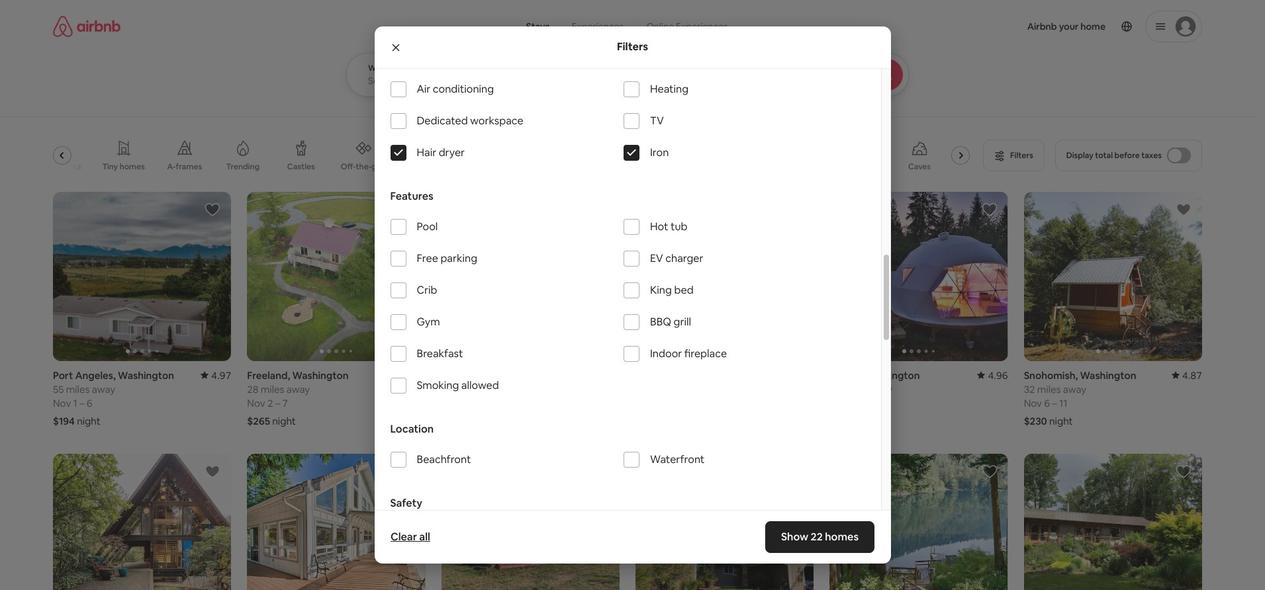 Task type: describe. For each thing, give the bounding box(es) containing it.
parking
[[441, 252, 477, 266]]

display total before taxes
[[1067, 150, 1162, 161]]

28
[[247, 383, 259, 396]]

4.97
[[211, 369, 231, 382]]

– for nov 6 – 11
[[1053, 397, 1057, 410]]

group containing national parks
[[28, 130, 976, 181]]

away for 28 miles away
[[287, 383, 310, 396]]

pools
[[443, 162, 463, 172]]

online experiences
[[647, 21, 728, 32]]

ev
[[650, 252, 663, 266]]

caves
[[909, 162, 931, 172]]

away inside the woodinville, washington 13 miles away
[[479, 383, 503, 396]]

0 vertical spatial homes
[[120, 162, 145, 172]]

national parks
[[28, 161, 81, 172]]

pool
[[417, 220, 438, 234]]

castles
[[287, 162, 315, 172]]

smoking
[[417, 379, 459, 393]]

washington for sultan, washington
[[864, 369, 920, 382]]

crib
[[417, 284, 437, 298]]

off-
[[341, 161, 356, 172]]

filters dialog
[[375, 0, 891, 574]]

dryer
[[439, 146, 465, 160]]

grid
[[372, 161, 387, 172]]

add to wishlist: seattle, washington image
[[205, 464, 221, 480]]

stays button
[[516, 13, 561, 40]]

freeland,
[[247, 369, 290, 382]]

port
[[53, 369, 73, 382]]

location
[[390, 423, 434, 437]]

washington for freeland, washington
[[292, 369, 349, 382]]

gym
[[417, 315, 440, 329]]

breakfast
[[417, 347, 463, 361]]

waterfront
[[650, 453, 705, 467]]

snohomish, washington 32 miles away nov 6 – 11 $230 night
[[1024, 369, 1137, 428]]

tiny homes
[[102, 162, 145, 172]]

tub
[[671, 220, 688, 234]]

heating
[[650, 82, 689, 96]]

6 inside "port angeles, washington 55 miles away nov 1 – 6 $194 night"
[[87, 397, 92, 410]]

show
[[782, 530, 809, 544]]

add to wishlist: port angeles, washington image
[[205, 202, 221, 218]]

4.87
[[1183, 369, 1203, 382]]

30
[[871, 397, 883, 410]]

smoking allowed
[[417, 379, 499, 393]]

freeland, washington 28 miles away nov 2 – 7 $265 night
[[247, 369, 349, 428]]

amazing
[[408, 162, 441, 172]]

online
[[647, 21, 674, 32]]

iron
[[650, 146, 669, 160]]

2
[[267, 397, 273, 410]]

air
[[417, 82, 431, 96]]

4.97 out of 5 average rating image
[[201, 369, 231, 382]]

king bed
[[650, 284, 694, 298]]

frames
[[176, 162, 202, 172]]

angeles,
[[75, 369, 116, 382]]

away inside "port angeles, washington 55 miles away nov 1 – 6 $194 night"
[[92, 383, 115, 396]]

sultan, washington 34 miles away dec 25 – 30
[[830, 369, 920, 410]]

a-
[[167, 162, 176, 172]]

air conditioning
[[417, 82, 494, 96]]

11
[[1060, 397, 1068, 410]]

Where field
[[368, 75, 541, 87]]

snohomish,
[[1024, 369, 1078, 382]]

free parking
[[417, 252, 477, 266]]

25
[[851, 397, 862, 410]]

night for $265
[[272, 415, 296, 428]]

5.0 out of 5 average rating image
[[401, 369, 426, 382]]

32
[[1024, 383, 1035, 396]]

hot
[[650, 220, 669, 234]]

hair dryer
[[417, 146, 465, 160]]

night inside "port angeles, washington 55 miles away nov 1 – 6 $194 night"
[[77, 415, 100, 428]]

nov for nov 6 – 11
[[1024, 397, 1042, 410]]

total
[[1096, 150, 1113, 161]]

experiences button
[[561, 13, 635, 40]]

miles inside the woodinville, washington 13 miles away
[[453, 383, 477, 396]]

conditioning
[[433, 82, 494, 96]]

washington inside the woodinville, washington 13 miles away
[[501, 369, 557, 382]]

5.0
[[411, 369, 426, 382]]

parks
[[60, 161, 81, 172]]

miles inside "port angeles, washington 55 miles away nov 1 – 6 $194 night"
[[66, 383, 90, 396]]

add to wishlist: freeland, washington image
[[399, 202, 415, 218]]

none search field containing stays
[[346, 0, 946, 97]]

$194
[[53, 415, 75, 428]]

dec
[[830, 397, 849, 410]]

55
[[53, 383, 64, 396]]

hot tub
[[650, 220, 688, 234]]

add to wishlist: snohomish, washington image
[[1176, 202, 1192, 218]]

34
[[830, 383, 841, 396]]

lakefront
[[843, 162, 880, 172]]

clear all
[[390, 530, 430, 544]]

allowed
[[462, 379, 499, 393]]

filters
[[617, 40, 648, 54]]

away for 34 miles away
[[869, 383, 893, 396]]

add to wishlist: enumclaw, washington image
[[982, 464, 998, 480]]

display
[[1067, 150, 1094, 161]]

$265
[[247, 415, 270, 428]]

experiences inside button
[[572, 21, 624, 32]]

clear
[[390, 530, 417, 544]]

stays tab panel
[[346, 53, 946, 97]]



Task type: locate. For each thing, give the bounding box(es) containing it.
free
[[417, 252, 438, 266]]

1 horizontal spatial experiences
[[676, 21, 728, 32]]

bbq grill
[[650, 315, 691, 329]]

washington inside snohomish, washington 32 miles away nov 6 – 11 $230 night
[[1080, 369, 1137, 382]]

where
[[368, 63, 393, 74]]

5 washington from the left
[[1080, 369, 1137, 382]]

– inside the sultan, washington 34 miles away dec 25 – 30
[[864, 397, 869, 410]]

1 night from the left
[[77, 415, 100, 428]]

miles for 34 miles away
[[844, 383, 867, 396]]

miles for 32 miles away
[[1038, 383, 1061, 396]]

0 horizontal spatial experiences
[[572, 21, 624, 32]]

away up 30
[[869, 383, 893, 396]]

experiences right online
[[676, 21, 728, 32]]

bed
[[674, 284, 694, 298]]

away down angeles,
[[92, 383, 115, 396]]

1 miles from the left
[[66, 383, 90, 396]]

online experiences link
[[635, 13, 740, 40]]

add to wishlist: quilcene, washington image
[[1176, 464, 1192, 480]]

homes inside 'filters' dialog
[[826, 530, 859, 544]]

1 – from the left
[[80, 397, 85, 410]]

– right 25
[[864, 397, 869, 410]]

miles
[[66, 383, 90, 396], [261, 383, 284, 396], [844, 383, 867, 396], [453, 383, 477, 396], [1038, 383, 1061, 396]]

away inside snohomish, washington 32 miles away nov 6 – 11 $230 night
[[1063, 383, 1087, 396]]

grill
[[674, 315, 691, 329]]

6 inside snohomish, washington 32 miles away nov 6 – 11 $230 night
[[1045, 397, 1050, 410]]

safety
[[390, 497, 423, 511]]

features
[[390, 190, 434, 203]]

washington up 30
[[864, 369, 920, 382]]

2 horizontal spatial night
[[1050, 415, 1073, 428]]

1 6 from the left
[[87, 397, 92, 410]]

nov down the 32
[[1024, 397, 1042, 410]]

king
[[650, 284, 672, 298]]

washington inside "port angeles, washington 55 miles away nov 1 – 6 $194 night"
[[118, 369, 174, 382]]

add to wishlist: sultan, washington image
[[982, 202, 998, 218]]

night down 1
[[77, 415, 100, 428]]

0 horizontal spatial nov
[[53, 397, 71, 410]]

3 night from the left
[[1050, 415, 1073, 428]]

1 experiences from the left
[[572, 21, 624, 32]]

away
[[92, 383, 115, 396], [287, 383, 310, 396], [869, 383, 893, 396], [479, 383, 503, 396], [1063, 383, 1087, 396]]

washington
[[118, 369, 174, 382], [292, 369, 349, 382], [864, 369, 920, 382], [501, 369, 557, 382], [1080, 369, 1137, 382]]

nov inside "port angeles, washington 55 miles away nov 1 – 6 $194 night"
[[53, 397, 71, 410]]

4 away from the left
[[479, 383, 503, 396]]

tv
[[650, 114, 664, 128]]

miles inside the sultan, washington 34 miles away dec 25 – 30
[[844, 383, 867, 396]]

6
[[87, 397, 92, 410], [1045, 397, 1050, 410]]

3 nov from the left
[[1024, 397, 1042, 410]]

2 washington from the left
[[292, 369, 349, 382]]

sultan,
[[830, 369, 862, 382]]

6 right 1
[[87, 397, 92, 410]]

port angeles, washington 55 miles away nov 1 – 6 $194 night
[[53, 369, 174, 428]]

4.96 out of 5 average rating image
[[978, 369, 1008, 382]]

fireplace
[[685, 347, 727, 361]]

indoor
[[650, 347, 682, 361]]

group
[[28, 130, 976, 181], [53, 192, 231, 362], [247, 192, 426, 362], [442, 192, 620, 362], [636, 192, 814, 362], [830, 192, 1008, 362], [1024, 192, 1203, 362], [53, 454, 231, 591], [247, 454, 426, 591], [442, 454, 620, 591], [636, 454, 814, 591], [830, 454, 1008, 591], [1024, 454, 1203, 591]]

nov left 2
[[247, 397, 265, 410]]

woodinville, washington 13 miles away
[[442, 369, 557, 396]]

1 washington from the left
[[118, 369, 174, 382]]

miles down woodinville,
[[453, 383, 477, 396]]

night inside snohomish, washington 32 miles away nov 6 – 11 $230 night
[[1050, 415, 1073, 428]]

stays
[[526, 21, 550, 32]]

– right 1
[[80, 397, 85, 410]]

– left 11
[[1053, 397, 1057, 410]]

woodinville,
[[442, 369, 499, 382]]

2 6 from the left
[[1045, 397, 1050, 410]]

0 horizontal spatial homes
[[120, 162, 145, 172]]

hair
[[417, 146, 437, 160]]

1 horizontal spatial nov
[[247, 397, 265, 410]]

1 nov from the left
[[53, 397, 71, 410]]

nov inside freeland, washington 28 miles away nov 2 – 7 $265 night
[[247, 397, 265, 410]]

22
[[811, 530, 823, 544]]

nov left 1
[[53, 397, 71, 410]]

2 experiences from the left
[[676, 21, 728, 32]]

None search field
[[346, 0, 946, 97]]

nov inside snohomish, washington 32 miles away nov 6 – 11 $230 night
[[1024, 397, 1042, 410]]

washington inside the sultan, washington 34 miles away dec 25 – 30
[[864, 369, 920, 382]]

washington right snohomish,
[[1080, 369, 1137, 382]]

indoor fireplace
[[650, 347, 727, 361]]

display total before taxes button
[[1055, 140, 1203, 172]]

experiences up filters
[[572, 21, 624, 32]]

$230
[[1024, 415, 1048, 428]]

3 miles from the left
[[844, 383, 867, 396]]

4.96
[[988, 369, 1008, 382]]

night for $230
[[1050, 415, 1073, 428]]

2 horizontal spatial nov
[[1024, 397, 1042, 410]]

– for dec 25 – 30
[[864, 397, 869, 410]]

miles up 1
[[66, 383, 90, 396]]

1 horizontal spatial night
[[272, 415, 296, 428]]

charger
[[666, 252, 704, 266]]

0 horizontal spatial night
[[77, 415, 100, 428]]

all
[[419, 530, 430, 544]]

2 miles from the left
[[261, 383, 284, 396]]

washington right freeland,
[[292, 369, 349, 382]]

away down woodinville,
[[479, 383, 503, 396]]

washington for snohomish, washington
[[1080, 369, 1137, 382]]

miles down snohomish,
[[1038, 383, 1061, 396]]

0 horizontal spatial 6
[[87, 397, 92, 410]]

2 away from the left
[[287, 383, 310, 396]]

what can we help you find? tab list
[[516, 13, 635, 40]]

– inside "port angeles, washington 55 miles away nov 1 – 6 $194 night"
[[80, 397, 85, 410]]

domes
[[615, 162, 642, 172]]

5 miles from the left
[[1038, 383, 1061, 396]]

beachfront
[[417, 453, 471, 467]]

taxes
[[1142, 150, 1162, 161]]

away for 32 miles away
[[1063, 383, 1087, 396]]

– left 7
[[275, 397, 280, 410]]

2 – from the left
[[275, 397, 280, 410]]

1 vertical spatial homes
[[826, 530, 859, 544]]

4.87 out of 5 average rating image
[[1172, 369, 1203, 382]]

trending
[[226, 162, 260, 172]]

night down 7
[[272, 415, 296, 428]]

show 22 homes
[[782, 530, 859, 544]]

1 away from the left
[[92, 383, 115, 396]]

– for nov 2 – 7
[[275, 397, 280, 410]]

washington right allowed on the left bottom of the page
[[501, 369, 557, 382]]

–
[[80, 397, 85, 410], [275, 397, 280, 410], [864, 397, 869, 410], [1053, 397, 1057, 410]]

ev charger
[[650, 252, 704, 266]]

add to wishlist: brinnon, washington image
[[399, 464, 415, 480]]

1
[[73, 397, 77, 410]]

night
[[77, 415, 100, 428], [272, 415, 296, 428], [1050, 415, 1073, 428]]

miles up 25
[[844, 383, 867, 396]]

homes right "tiny"
[[120, 162, 145, 172]]

washington inside freeland, washington 28 miles away nov 2 – 7 $265 night
[[292, 369, 349, 382]]

national
[[28, 161, 59, 172]]

show 22 homes link
[[766, 522, 875, 554]]

4 – from the left
[[1053, 397, 1057, 410]]

miles up 2
[[261, 383, 284, 396]]

7
[[282, 397, 288, 410]]

away inside freeland, washington 28 miles away nov 2 – 7 $265 night
[[287, 383, 310, 396]]

nov for nov 2 – 7
[[247, 397, 265, 410]]

amazing pools
[[408, 162, 463, 172]]

3 away from the left
[[869, 383, 893, 396]]

workspace
[[470, 114, 524, 128]]

5 away from the left
[[1063, 383, 1087, 396]]

clear all button
[[384, 525, 437, 551]]

4 washington from the left
[[501, 369, 557, 382]]

2 nov from the left
[[247, 397, 265, 410]]

– inside snohomish, washington 32 miles away nov 6 – 11 $230 night
[[1053, 397, 1057, 410]]

miles inside freeland, washington 28 miles away nov 2 – 7 $265 night
[[261, 383, 284, 396]]

away up 7
[[287, 383, 310, 396]]

1 horizontal spatial homes
[[826, 530, 859, 544]]

6 left 11
[[1045, 397, 1050, 410]]

– inside freeland, washington 28 miles away nov 2 – 7 $265 night
[[275, 397, 280, 410]]

away inside the sultan, washington 34 miles away dec 25 – 30
[[869, 383, 893, 396]]

a-frames
[[167, 162, 202, 172]]

1 horizontal spatial 6
[[1045, 397, 1050, 410]]

night down 11
[[1050, 415, 1073, 428]]

3 washington from the left
[[864, 369, 920, 382]]

miles inside snohomish, washington 32 miles away nov 6 – 11 $230 night
[[1038, 383, 1061, 396]]

the-
[[356, 161, 372, 172]]

4 miles from the left
[[453, 383, 477, 396]]

tiny
[[102, 162, 118, 172]]

miles for 28 miles away
[[261, 383, 284, 396]]

3 – from the left
[[864, 397, 869, 410]]

2 night from the left
[[272, 415, 296, 428]]

nov
[[53, 397, 71, 410], [247, 397, 265, 410], [1024, 397, 1042, 410]]

washington right angeles,
[[118, 369, 174, 382]]

homes right 22
[[826, 530, 859, 544]]

away up 11
[[1063, 383, 1087, 396]]

off-the-grid
[[341, 161, 387, 172]]

experiences
[[572, 21, 624, 32], [676, 21, 728, 32]]

before
[[1115, 150, 1140, 161]]

dedicated
[[417, 114, 468, 128]]

profile element
[[760, 0, 1203, 53]]

night inside freeland, washington 28 miles away nov 2 – 7 $265 night
[[272, 415, 296, 428]]



Task type: vqa. For each thing, say whether or not it's contained in the screenshot.
GOOGLE MAP
SHOWING 28 STAYS. REGION
no



